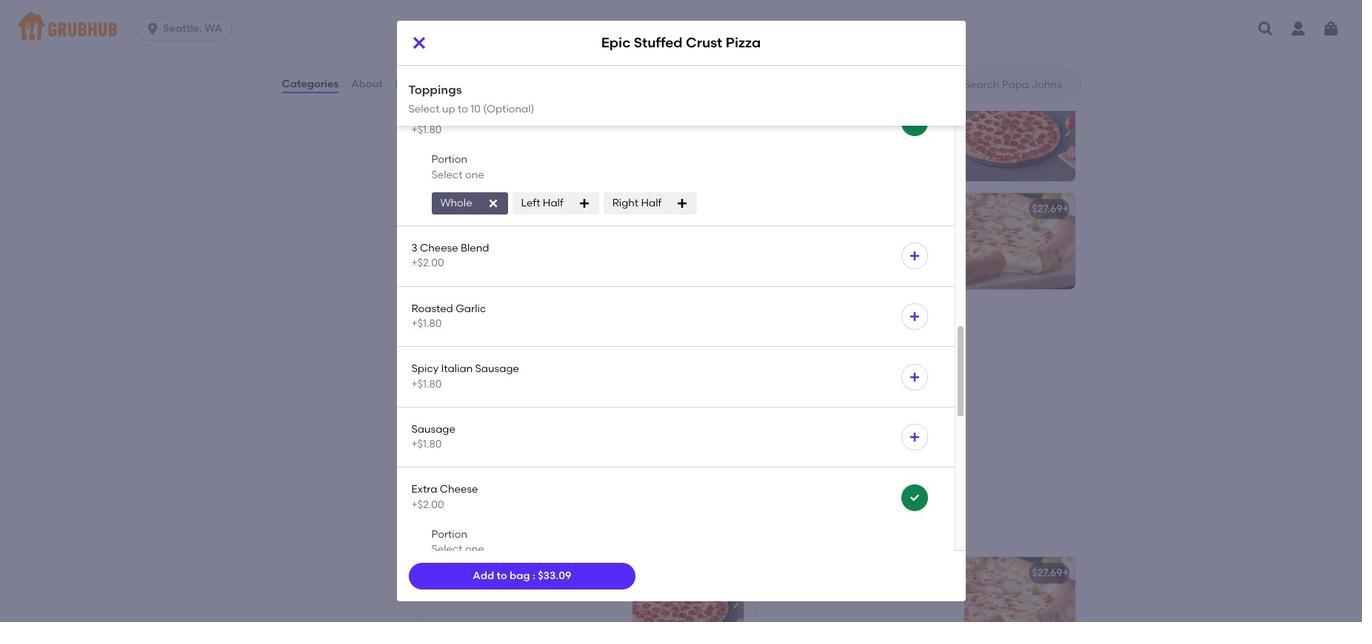 Task type: vqa. For each thing, say whether or not it's contained in the screenshot.


Task type: locate. For each thing, give the bounding box(es) containing it.
$33.09
[[538, 570, 571, 583]]

:
[[533, 570, 536, 583]]

1 shaq-a-roni pizza from the top
[[432, 203, 526, 216]]

half right 'right'
[[641, 197, 662, 210]]

+$1.80
[[412, 63, 442, 76], [412, 124, 442, 136], [412, 318, 442, 330], [412, 378, 442, 391], [412, 439, 442, 451]]

sellers
[[458, 353, 510, 371]]

1 +$1.80 from the top
[[412, 63, 442, 76]]

1 vertical spatial cheese
[[440, 484, 478, 497]]

roni right whole
[[474, 203, 497, 216]]

cheese inside the 3 cheese blend +$2.00
[[420, 242, 458, 255]]

best
[[420, 353, 455, 371]]

+$1.80 up reviews at the top left of page
[[412, 63, 442, 76]]

2 portion select one from the top
[[432, 529, 484, 557]]

0 vertical spatial portion
[[432, 154, 467, 166]]

select up whole
[[432, 169, 463, 181]]

4 +$1.80 from the top
[[412, 378, 442, 391]]

add
[[473, 570, 494, 583]]

portion down jalapeño peppers +$1.80
[[432, 154, 467, 166]]

2 +$1.80 from the top
[[412, 124, 442, 136]]

svg image inside seattle, wa button
[[145, 21, 160, 36]]

1 one from the top
[[465, 169, 484, 181]]

1 vertical spatial shaq-
[[432, 568, 463, 580]]

svg image
[[1257, 20, 1275, 38], [1322, 20, 1340, 38], [410, 34, 428, 52], [909, 57, 920, 69], [909, 117, 920, 129], [487, 198, 499, 210], [909, 251, 920, 262], [909, 311, 920, 323], [909, 372, 920, 383], [909, 492, 920, 504]]

1 vertical spatial epic stuffed crust pizza image
[[634, 398, 745, 494]]

sausage
[[475, 363, 519, 376], [412, 424, 455, 436]]

half right left
[[543, 197, 563, 210]]

half
[[543, 197, 563, 210], [641, 197, 662, 210]]

shaq-a-roni pizza button
[[423, 193, 743, 290], [423, 558, 743, 623]]

+
[[1063, 95, 1069, 107], [1063, 203, 1069, 216], [732, 408, 738, 420], [1063, 568, 1069, 580]]

1 vertical spatial portion select one
[[432, 529, 484, 557]]

to left 10
[[458, 103, 468, 115]]

1 horizontal spatial sausage
[[475, 363, 519, 376]]

whole
[[440, 197, 472, 210]]

select down toppings
[[409, 103, 440, 115]]

1 horizontal spatial half
[[641, 197, 662, 210]]

half for right half
[[641, 197, 662, 210]]

reviews button
[[395, 58, 437, 111]]

super
[[432, 95, 462, 107]]

roni left bag
[[474, 568, 497, 580]]

portion
[[432, 154, 467, 166], [432, 529, 467, 542]]

$27.69
[[1032, 203, 1063, 216], [702, 408, 732, 420], [1032, 568, 1063, 580]]

cheese
[[420, 242, 458, 255], [440, 484, 478, 497]]

+$1.80 down jalapeño
[[412, 124, 442, 136]]

spicy
[[412, 363, 439, 376]]

ordered
[[447, 373, 487, 386]]

0 vertical spatial portion select one
[[432, 154, 484, 181]]

0 vertical spatial to
[[458, 103, 468, 115]]

2 +$2.00 from the top
[[412, 499, 444, 512]]

epic stuffed crust pizza
[[601, 34, 761, 51]]

shaq-a-roni pizza
[[432, 203, 526, 216], [432, 568, 526, 580]]

0 horizontal spatial half
[[543, 197, 563, 210]]

2 a- from the top
[[463, 568, 474, 580]]

+ for top shaq-a-roni pizza image
[[1063, 95, 1069, 107]]

+$2.00 down extra in the left of the page
[[412, 499, 444, 512]]

portion select one up whole
[[432, 154, 484, 181]]

1 vertical spatial portion
[[432, 529, 467, 542]]

crust
[[686, 34, 722, 51]]

peppers
[[462, 109, 504, 121]]

1 vertical spatial one
[[465, 544, 484, 557]]

one
[[465, 169, 484, 181], [465, 544, 484, 557]]

0 vertical spatial sausage
[[475, 363, 519, 376]]

cheese right extra in the left of the page
[[440, 484, 478, 497]]

pizza
[[726, 34, 761, 51], [516, 95, 542, 107], [499, 203, 526, 216], [499, 568, 526, 580]]

+$1.80 down roasted
[[412, 318, 442, 330]]

a- for shaq-a-roni pizza image to the bottom
[[463, 568, 474, 580]]

featured selection
[[420, 523, 568, 542]]

0 vertical spatial shaq-a-roni pizza button
[[423, 193, 743, 290]]

0 vertical spatial roni
[[474, 203, 497, 216]]

the meats pizza image
[[632, 0, 743, 73]]

shaq- for shaq-a-roni pizza image to the bottom
[[432, 568, 463, 580]]

+$1.80 down spicy at bottom left
[[412, 378, 442, 391]]

a- down featured
[[463, 568, 474, 580]]

shaq- up the 3 cheese blend +$2.00
[[432, 203, 463, 216]]

to inside toppings select up to 10 (optional)
[[458, 103, 468, 115]]

roni
[[474, 203, 497, 216], [474, 568, 497, 580]]

1 +$2.00 from the top
[[412, 257, 444, 270]]

sausage inside spicy italian sausage +$1.80
[[475, 363, 519, 376]]

1 half from the left
[[543, 197, 563, 210]]

$27.69 +
[[1032, 203, 1069, 216], [702, 408, 738, 420], [1032, 568, 1069, 580]]

1 vertical spatial shaq-a-roni pizza button
[[423, 558, 743, 623]]

shaq-a-roni pizza up blend
[[432, 203, 526, 216]]

0 horizontal spatial to
[[458, 103, 468, 115]]

3 +$1.80 from the top
[[412, 318, 442, 330]]

+$1.80 up extra in the left of the page
[[412, 439, 442, 451]]

to left bag
[[497, 570, 507, 583]]

0 horizontal spatial sausage
[[412, 424, 455, 436]]

1 vertical spatial roni
[[474, 568, 497, 580]]

select down featured
[[432, 544, 463, 557]]

+ for bottommost "epic stuffed crust pizza" 'image'
[[1063, 568, 1069, 580]]

0 vertical spatial select
[[409, 103, 440, 115]]

svg image
[[145, 21, 160, 36], [578, 198, 590, 210], [677, 198, 688, 210], [909, 432, 920, 444]]

0 vertical spatial shaq-a-roni pizza
[[432, 203, 526, 216]]

cheese for +$2.00
[[440, 484, 478, 497]]

1 a- from the top
[[463, 203, 474, 216]]

+$2.00
[[412, 257, 444, 270], [412, 499, 444, 512]]

toppings
[[409, 83, 462, 97]]

epic stuffed crust pizza image
[[964, 193, 1075, 290], [634, 398, 745, 494], [964, 558, 1075, 623]]

left
[[521, 197, 540, 210]]

select
[[409, 103, 440, 115], [432, 169, 463, 181], [432, 544, 463, 557]]

+$1.80 inside spicy italian sausage +$1.80
[[412, 378, 442, 391]]

+$1.80 inside the pepperoni +$1.80
[[412, 63, 442, 76]]

one down featured
[[465, 544, 484, 557]]

most
[[420, 373, 445, 386]]

1 vertical spatial a-
[[463, 568, 474, 580]]

1 shaq-a-roni pizza button from the top
[[423, 193, 743, 290]]

0 vertical spatial +$2.00
[[412, 257, 444, 270]]

one up whole
[[465, 169, 484, 181]]

to
[[458, 103, 468, 115], [497, 570, 507, 583]]

$19.29
[[1033, 95, 1063, 107]]

shaq-a-roni pizza image
[[964, 85, 1075, 182], [632, 193, 743, 290], [632, 558, 743, 623]]

a- up blend
[[463, 203, 474, 216]]

shaq-a-roni pizza for shaq-a-roni pizza image to the bottom
[[432, 568, 526, 580]]

on
[[490, 373, 502, 386]]

2 one from the top
[[465, 544, 484, 557]]

shaq-
[[432, 203, 463, 216], [432, 568, 463, 580]]

10
[[471, 103, 481, 115]]

right half
[[612, 197, 662, 210]]

1 vertical spatial +$2.00
[[412, 499, 444, 512]]

cheese right 3
[[420, 242, 458, 255]]

+$2.00 down 3
[[412, 257, 444, 270]]

seattle, wa
[[163, 22, 222, 35]]

a-
[[463, 203, 474, 216], [463, 568, 474, 580]]

shaq-a-roni pizza down featured selection
[[432, 568, 526, 580]]

best sellers most ordered on grubhub
[[420, 353, 550, 386]]

shaq- for middle shaq-a-roni pizza image
[[432, 203, 463, 216]]

pizza right hawaiian
[[516, 95, 542, 107]]

cheese inside extra cheese +$2.00
[[440, 484, 478, 497]]

reviews
[[395, 78, 437, 90]]

italian
[[441, 363, 473, 376]]

0 vertical spatial $27.69 +
[[1032, 203, 1069, 216]]

1 vertical spatial to
[[497, 570, 507, 583]]

pizza right whole
[[499, 203, 526, 216]]

2 shaq-a-roni pizza from the top
[[432, 568, 526, 580]]

0 vertical spatial shaq-
[[432, 203, 463, 216]]

up
[[442, 103, 455, 115]]

roasted garlic +$1.80
[[412, 303, 486, 330]]

0 vertical spatial a-
[[463, 203, 474, 216]]

seattle, wa button
[[136, 17, 238, 41]]

epic
[[601, 34, 631, 51]]

2 half from the left
[[641, 197, 662, 210]]

1 portion select one from the top
[[432, 154, 484, 181]]

0 vertical spatial cheese
[[420, 242, 458, 255]]

1 shaq- from the top
[[432, 203, 463, 216]]

3 cheese blend +$2.00
[[412, 242, 489, 270]]

2 vertical spatial shaq-a-roni pizza image
[[632, 558, 743, 623]]

0 vertical spatial one
[[465, 169, 484, 181]]

2 shaq- from the top
[[432, 568, 463, 580]]

left half
[[521, 197, 563, 210]]

half for left half
[[543, 197, 563, 210]]

portion down extra cheese +$2.00
[[432, 529, 467, 542]]

portion select one
[[432, 154, 484, 181], [432, 529, 484, 557]]

0 vertical spatial epic stuffed crust pizza image
[[964, 193, 1075, 290]]

+$1.80 inside roasted garlic +$1.80
[[412, 318, 442, 330]]

shaq- left add
[[432, 568, 463, 580]]

toppings select up to 10 (optional)
[[409, 83, 535, 115]]

(optional)
[[483, 103, 535, 115]]

portion select one up add
[[432, 529, 484, 557]]

5 +$1.80 from the top
[[412, 439, 442, 451]]

1 vertical spatial shaq-a-roni pizza
[[432, 568, 526, 580]]

grubhub
[[505, 373, 550, 386]]



Task type: describe. For each thing, give the bounding box(es) containing it.
1 vertical spatial sausage
[[412, 424, 455, 436]]

$19.29 +
[[1033, 95, 1069, 107]]

+$2.00 inside extra cheese +$2.00
[[412, 499, 444, 512]]

blend
[[461, 242, 489, 255]]

featured
[[420, 523, 491, 542]]

sausage +$1.80
[[412, 424, 455, 451]]

garlic
[[456, 303, 486, 315]]

pizza inside button
[[516, 95, 542, 107]]

a- for middle shaq-a-roni pizza image
[[463, 203, 474, 216]]

jalapeño
[[412, 109, 460, 121]]

Search Papa Johns search field
[[963, 78, 1076, 92]]

1 vertical spatial select
[[432, 169, 463, 181]]

+$1.80 inside sausage +$1.80
[[412, 439, 442, 451]]

categories button
[[281, 58, 339, 111]]

main navigation navigation
[[0, 0, 1362, 58]]

2 vertical spatial select
[[432, 544, 463, 557]]

super hawaiian pizza
[[432, 95, 542, 107]]

about button
[[351, 58, 383, 111]]

2 vertical spatial $27.69 +
[[1032, 568, 1069, 580]]

1 vertical spatial $27.69
[[702, 408, 732, 420]]

0 vertical spatial shaq-a-roni pizza image
[[964, 85, 1075, 182]]

1 horizontal spatial to
[[497, 570, 507, 583]]

1 portion from the top
[[432, 154, 467, 166]]

2 vertical spatial $27.69
[[1032, 568, 1063, 580]]

right
[[612, 197, 639, 210]]

2 shaq-a-roni pizza button from the top
[[423, 558, 743, 623]]

spicy italian sausage +$1.80
[[412, 363, 519, 391]]

stuffed
[[634, 34, 683, 51]]

1 roni from the top
[[474, 203, 497, 216]]

3
[[412, 242, 418, 255]]

2 roni from the top
[[474, 568, 497, 580]]

bag
[[510, 570, 530, 583]]

hawaiian
[[464, 95, 513, 107]]

super hawaiian pizza button
[[423, 85, 743, 182]]

selection
[[495, 523, 568, 542]]

+$2.00 inside the 3 cheese blend +$2.00
[[412, 257, 444, 270]]

2 vertical spatial epic stuffed crust pizza image
[[964, 558, 1075, 623]]

seattle,
[[163, 22, 202, 35]]

pizza left :
[[499, 568, 526, 580]]

jalapeño peppers +$1.80
[[412, 109, 504, 136]]

extra cheese +$2.00
[[412, 484, 478, 512]]

2 portion from the top
[[432, 529, 467, 542]]

roasted
[[412, 303, 453, 315]]

add to bag : $33.09
[[473, 570, 571, 583]]

+$1.80 inside jalapeño peppers +$1.80
[[412, 124, 442, 136]]

0 vertical spatial $27.69
[[1032, 203, 1063, 216]]

shaq-a-roni pizza for middle shaq-a-roni pizza image
[[432, 203, 526, 216]]

wa
[[205, 22, 222, 35]]

the works pizza image
[[964, 0, 1075, 73]]

pepperoni
[[412, 48, 463, 61]]

pepperoni +$1.80
[[412, 48, 463, 76]]

select inside toppings select up to 10 (optional)
[[409, 103, 440, 115]]

1 vertical spatial shaq-a-roni pizza image
[[632, 193, 743, 290]]

about
[[351, 78, 383, 90]]

pizza right 'crust' on the right of the page
[[726, 34, 761, 51]]

cheese for blend
[[420, 242, 458, 255]]

categories
[[282, 78, 339, 90]]

1 vertical spatial $27.69 +
[[702, 408, 738, 420]]

extra
[[412, 484, 437, 497]]

+ for top "epic stuffed crust pizza" 'image'
[[1063, 203, 1069, 216]]

super hawaiian pizza image
[[632, 85, 743, 182]]



